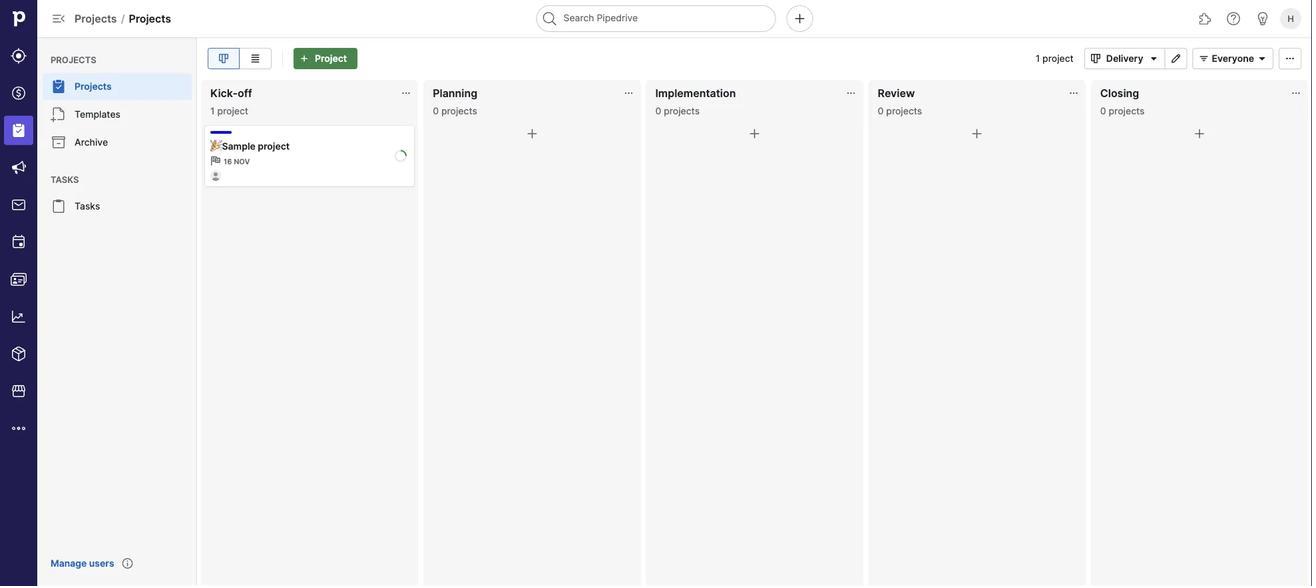 Task type: describe. For each thing, give the bounding box(es) containing it.
0 vertical spatial project
[[1043, 53, 1074, 64]]

sales assistant image
[[1255, 11, 1271, 27]]

users
[[89, 558, 114, 570]]

implementation 0 projects
[[656, 87, 736, 117]]

templates
[[75, 109, 121, 120]]

0 for closing
[[1101, 105, 1107, 117]]

edit board image
[[1168, 53, 1184, 64]]

review
[[878, 87, 915, 100]]

more image
[[11, 421, 27, 437]]

planning 0 projects
[[433, 87, 478, 117]]

color secondary rgba image for implementation
[[846, 88, 857, 99]]

color primary image inside "delivery" button
[[1088, 53, 1104, 64]]

manage
[[51, 558, 87, 570]]

tasks link
[[43, 193, 192, 220]]

manage users button
[[43, 552, 122, 576]]

color secondary rgba image for planning
[[624, 88, 634, 99]]

templates link
[[43, 101, 192, 128]]

color primary image for review's color secondary rgba image
[[969, 126, 985, 142]]

quick help image
[[1226, 11, 1242, 27]]

sample
[[222, 141, 256, 152]]

projects left /
[[75, 12, 117, 25]]

nov
[[234, 157, 250, 166]]

everyone
[[1212, 53, 1255, 64]]

0 for implementation
[[656, 105, 661, 117]]

campaigns image
[[11, 160, 27, 176]]

contacts image
[[11, 272, 27, 288]]

project button
[[294, 48, 358, 69]]

insights image
[[11, 309, 27, 325]]

home image
[[9, 9, 29, 29]]

deals image
[[11, 85, 27, 101]]

tasks inside tasks link
[[75, 201, 100, 212]]

projects / projects
[[75, 12, 171, 25]]

16
[[224, 157, 232, 166]]

h
[[1288, 13, 1294, 24]]

color primary image for color secondary rgba icon
[[1192, 126, 1208, 142]]

quick add image
[[792, 11, 808, 27]]

color undefined image for tasks
[[51, 198, 67, 214]]

color undefined image for archive
[[51, 135, 67, 150]]

everyone button
[[1193, 48, 1274, 69]]

activities image
[[11, 234, 27, 250]]

🎉  sample project
[[210, 141, 290, 152]]

color undefined image for projects
[[51, 79, 67, 95]]

info image
[[122, 559, 133, 569]]

color primary inverted image
[[296, 53, 312, 64]]

delivery
[[1107, 53, 1144, 64]]

16 nov
[[224, 157, 250, 166]]

menu toggle image
[[51, 11, 67, 27]]

color primary image inside everyone "button"
[[1255, 53, 1271, 64]]

1 inside kick-off 1 project
[[210, 105, 215, 117]]

review 0 projects
[[878, 87, 922, 117]]

board image
[[216, 53, 232, 64]]



Task type: locate. For each thing, give the bounding box(es) containing it.
projects
[[75, 12, 117, 25], [129, 12, 171, 25], [51, 55, 96, 65], [75, 81, 112, 92]]

color undefined image inside projects link
[[51, 79, 67, 95]]

2 horizontal spatial project
[[1043, 53, 1074, 64]]

closing
[[1101, 87, 1140, 100]]

color secondary rgba image for review
[[1069, 88, 1079, 99]]

1 color secondary rgba image from the left
[[401, 88, 412, 99]]

1 horizontal spatial color primary image
[[1088, 53, 1104, 64]]

1 vertical spatial color undefined image
[[51, 198, 67, 214]]

2 vertical spatial project
[[258, 141, 290, 152]]

0 inside implementation 0 projects
[[656, 105, 661, 117]]

Search Pipedrive field
[[536, 5, 776, 32]]

0 for planning
[[433, 105, 439, 117]]

color primary image for planning color secondary rgba image
[[524, 126, 540, 142]]

color primary image for the edit board icon at the right top
[[1196, 53, 1212, 64]]

0 horizontal spatial color primary image
[[747, 126, 763, 142]]

leads image
[[11, 48, 27, 64]]

0 inside closing 0 projects
[[1101, 105, 1107, 117]]

projects right /
[[129, 12, 171, 25]]

color primary image inside "delivery" button
[[1146, 53, 1162, 64]]

3 projects from the left
[[887, 105, 922, 117]]

4 projects from the left
[[1109, 105, 1145, 117]]

projects inside implementation 0 projects
[[664, 105, 700, 117]]

kick-
[[210, 87, 238, 100]]

0 inside the planning 0 projects
[[433, 105, 439, 117]]

0 down implementation
[[656, 105, 661, 117]]

project left "delivery" button
[[1043, 53, 1074, 64]]

projects menu item
[[37, 73, 197, 100]]

2 horizontal spatial color primary image
[[1255, 53, 1271, 64]]

projects down closing
[[1109, 105, 1145, 117]]

archive
[[75, 137, 108, 148]]

projects
[[441, 105, 477, 117], [664, 105, 700, 117], [887, 105, 922, 117], [1109, 105, 1145, 117]]

/
[[121, 12, 125, 25]]

projects down the menu toggle "image"
[[51, 55, 96, 65]]

project
[[315, 53, 347, 64]]

1 vertical spatial tasks
[[75, 201, 100, 212]]

projects down planning on the top
[[441, 105, 477, 117]]

color secondary rgba image for kick-off
[[401, 88, 412, 99]]

color primary image
[[1088, 53, 1104, 64], [1255, 53, 1271, 64], [747, 126, 763, 142]]

2 color secondary rgba image from the left
[[624, 88, 634, 99]]

off
[[238, 87, 252, 100]]

h button
[[1278, 5, 1305, 32]]

tasks
[[51, 174, 79, 185], [75, 201, 100, 212]]

color secondary rgba image
[[401, 88, 412, 99], [624, 88, 634, 99], [846, 88, 857, 99], [1069, 88, 1079, 99]]

list image
[[247, 53, 263, 64]]

0 horizontal spatial project
[[217, 105, 248, 117]]

projects for implementation
[[664, 105, 700, 117]]

4 0 from the left
[[1101, 105, 1107, 117]]

archive link
[[43, 129, 192, 156]]

1 vertical spatial project
[[217, 105, 248, 117]]

color undefined image right the sales inbox icon
[[51, 198, 67, 214]]

project inside kick-off 1 project
[[217, 105, 248, 117]]

1 color undefined image from the top
[[51, 107, 67, 123]]

1 0 from the left
[[433, 105, 439, 117]]

color secondary rgba image
[[1291, 88, 1302, 99]]

1 vertical spatial 1
[[210, 105, 215, 117]]

3 0 from the left
[[878, 105, 884, 117]]

projects down review
[[887, 105, 922, 117]]

color undefined image right deals image
[[51, 79, 67, 95]]

3 color secondary rgba image from the left
[[846, 88, 857, 99]]

kick-off 1 project
[[210, 87, 252, 117]]

4 color secondary rgba image from the left
[[1069, 88, 1079, 99]]

projects inside closing 0 projects
[[1109, 105, 1145, 117]]

project down kick- in the left of the page
[[217, 105, 248, 117]]

sales inbox image
[[11, 197, 27, 213]]

2 projects from the left
[[664, 105, 700, 117]]

projects for closing
[[1109, 105, 1145, 117]]

projects for planning
[[441, 105, 477, 117]]

color undefined image
[[51, 79, 67, 95], [51, 198, 67, 214]]

projects inside the planning 0 projects
[[441, 105, 477, 117]]

color undefined image inside tasks link
[[51, 198, 67, 214]]

0
[[433, 105, 439, 117], [656, 105, 661, 117], [878, 105, 884, 117], [1101, 105, 1107, 117]]

2 color undefined image from the top
[[51, 135, 67, 150]]

1 horizontal spatial 1
[[1036, 53, 1040, 64]]

1
[[1036, 53, 1040, 64], [210, 105, 215, 117]]

color undefined image
[[51, 107, 67, 123], [51, 135, 67, 150]]

color undefined image inside the templates link
[[51, 107, 67, 123]]

products image
[[11, 346, 27, 362]]

1 color undefined image from the top
[[51, 79, 67, 95]]

color primary image inside everyone "button"
[[1196, 53, 1212, 64]]

color undefined image inside archive "link"
[[51, 135, 67, 150]]

0 vertical spatial color undefined image
[[51, 107, 67, 123]]

color undefined image for templates
[[51, 107, 67, 123]]

delivery button
[[1085, 48, 1165, 69]]

projects for review
[[887, 105, 922, 117]]

implementation
[[656, 87, 736, 100]]

1 horizontal spatial project
[[258, 141, 290, 152]]

1 project
[[1036, 53, 1074, 64]]

project
[[1043, 53, 1074, 64], [217, 105, 248, 117], [258, 141, 290, 152]]

0 horizontal spatial 1
[[210, 105, 215, 117]]

1 projects from the left
[[441, 105, 477, 117]]

0 down review
[[878, 105, 884, 117]]

projects image
[[11, 123, 27, 139]]

color secondary image
[[210, 156, 221, 166]]

color undefined image left archive
[[51, 135, 67, 150]]

planning
[[433, 87, 478, 100]]

color primary image
[[1146, 53, 1162, 64], [1196, 53, 1212, 64], [1283, 53, 1299, 64], [524, 126, 540, 142], [969, 126, 985, 142], [1192, 126, 1208, 142]]

marketplace image
[[11, 384, 27, 400]]

0 down planning on the top
[[433, 105, 439, 117]]

projects link
[[43, 73, 192, 100]]

🎉
[[210, 141, 220, 152]]

0 inside review 0 projects
[[878, 105, 884, 117]]

0 vertical spatial color undefined image
[[51, 79, 67, 95]]

color undefined image left templates
[[51, 107, 67, 123]]

menu containing projects
[[37, 37, 197, 587]]

menu
[[0, 0, 37, 587], [37, 37, 197, 587]]

0 down closing
[[1101, 105, 1107, 117]]

menu item
[[0, 112, 37, 149]]

projects down implementation
[[664, 105, 700, 117]]

projects inside menu item
[[75, 81, 112, 92]]

2 color undefined image from the top
[[51, 198, 67, 214]]

1 vertical spatial color undefined image
[[51, 135, 67, 150]]

closing 0 projects
[[1101, 87, 1145, 117]]

projects up templates
[[75, 81, 112, 92]]

manage users
[[51, 558, 114, 570]]

0 vertical spatial 1
[[1036, 53, 1040, 64]]

projects inside review 0 projects
[[887, 105, 922, 117]]

0 for review
[[878, 105, 884, 117]]

2 0 from the left
[[656, 105, 661, 117]]

project right 'sample'
[[258, 141, 290, 152]]

0 vertical spatial tasks
[[51, 174, 79, 185]]



Task type: vqa. For each thing, say whether or not it's contained in the screenshot.
4th The 0
yes



